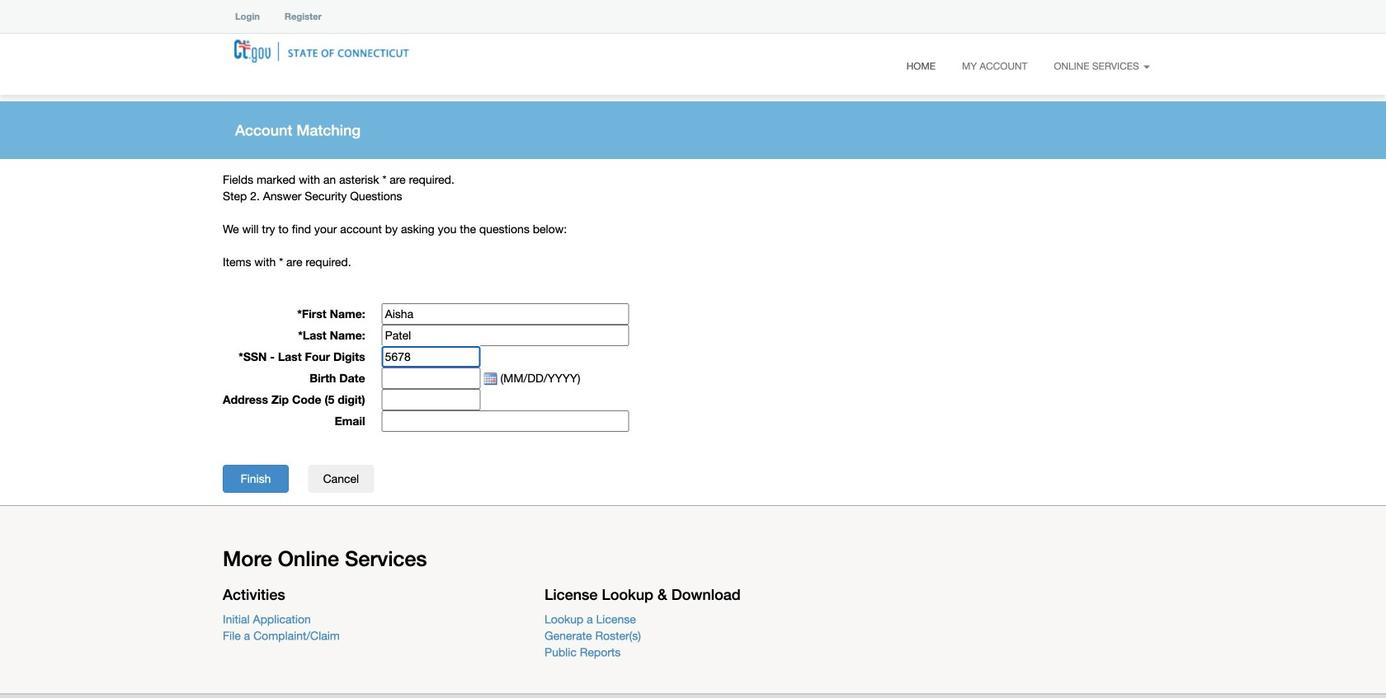Task type: vqa. For each thing, say whether or not it's contained in the screenshot.
the <b><center>state of connecticut<br>
 online elicense website</center></b> image
yes



Task type: locate. For each thing, give the bounding box(es) containing it.
<b><center>state of connecticut<br>
 online elicense website</center></b> image
[[223, 37, 420, 64]]

None submit
[[223, 465, 289, 493], [308, 465, 374, 493], [223, 465, 289, 493], [308, 465, 374, 493]]

None image field
[[481, 373, 497, 386]]

None text field
[[382, 304, 629, 325], [382, 325, 629, 346], [382, 346, 481, 368], [382, 368, 481, 389], [382, 389, 481, 411], [382, 411, 629, 432], [382, 304, 629, 325], [382, 325, 629, 346], [382, 346, 481, 368], [382, 368, 481, 389], [382, 389, 481, 411], [382, 411, 629, 432]]



